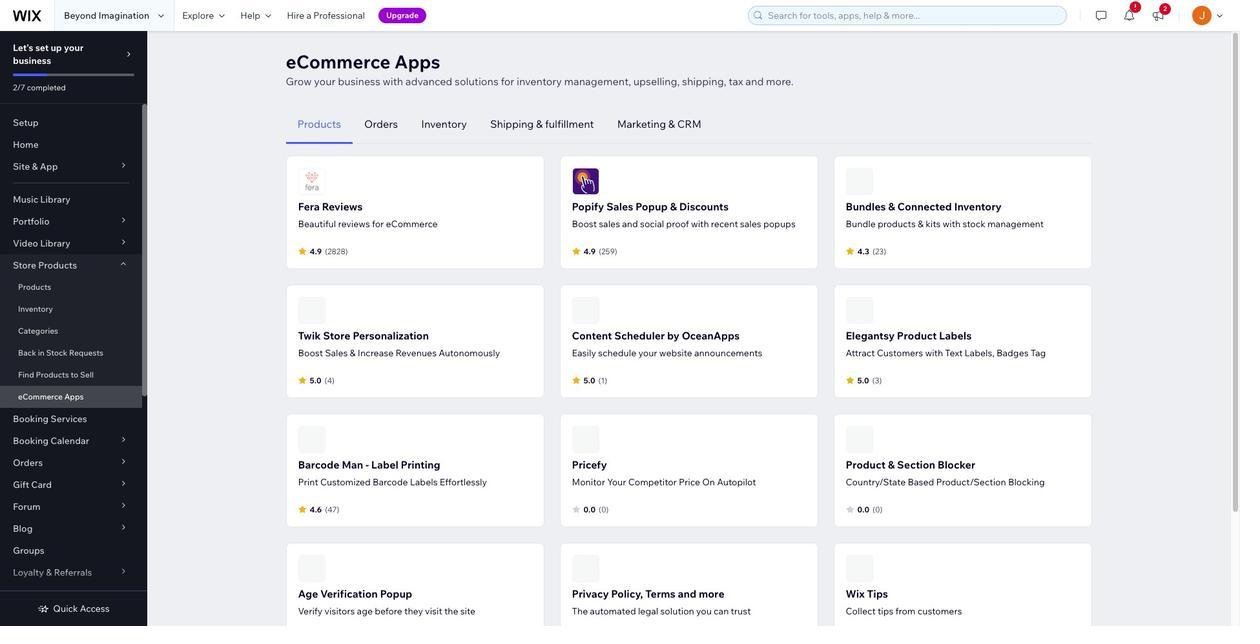 Task type: describe. For each thing, give the bounding box(es) containing it.
access
[[80, 603, 110, 615]]

2 sales from the left
[[740, 228, 761, 240]]

view app for fera reviews
[[497, 272, 532, 281]]

pricefy by pricefy monitor your competitor price on autopilot
[[572, 509, 756, 548]]

0 vertical spatial pricefy
[[572, 509, 607, 522]]

pricefy icon image
[[572, 477, 599, 504]]

upselling,
[[633, 75, 680, 88]]

groups
[[13, 545, 44, 557]]

set
[[35, 42, 49, 54]]

4.3
[[857, 256, 869, 266]]

back
[[18, 348, 36, 358]]

reviews
[[322, 200, 363, 213]]

free for barcode man - label printing
[[298, 581, 314, 590]]

product inside product & section blocker by zendapps country/state based product/section blocking
[[846, 509, 886, 522]]

by
[[667, 355, 679, 367]]

2
[[1163, 5, 1167, 13]]

(23)
[[872, 256, 886, 266]]

fulfillment
[[545, 118, 594, 130]]

popify
[[572, 200, 604, 213]]

sale
[[48, 589, 66, 601]]

0.0 (0) for &
[[857, 565, 883, 574]]

in
[[38, 348, 45, 358]]

help button
[[233, 0, 279, 31]]

product & section blocker by zendapps country/state based product/section blocking
[[846, 509, 1045, 548]]

for inside ecommerce apps grow your business with advanced solutions for inventory management, upselling, shipping, tax and more.
[[501, 75, 514, 88]]

bundle
[[846, 228, 876, 240]]

products link
[[0, 276, 142, 298]]

oceanapps
[[682, 355, 740, 367]]

(4)
[[325, 410, 335, 420]]

competitor
[[628, 537, 677, 548]]

1 vertical spatial twik
[[309, 369, 325, 378]]

free for product
[[871, 581, 885, 590]]

4.6
[[310, 565, 322, 574]]

by inside the fera reviews by fera beautiful reviews for ecommerce
[[298, 214, 307, 224]]

view for bundles & connected inventory
[[1044, 272, 1062, 281]]

marketing
[[617, 118, 666, 130]]

badges
[[997, 382, 1029, 394]]

your for ecommerce
[[314, 75, 336, 88]]

day right 7
[[852, 272, 865, 282]]

(0) for section
[[873, 565, 883, 574]]

loyalty & referrals
[[13, 567, 92, 579]]

products down store products
[[18, 282, 51, 292]]

4.9 (2828)
[[310, 256, 348, 266]]

available down (2828)
[[333, 272, 365, 282]]

services
[[51, 413, 87, 425]]

day for content scheduler by oceanapps
[[583, 426, 596, 436]]

view for fera reviews
[[497, 272, 515, 281]]

point of sale
[[13, 589, 66, 601]]

solutions
[[455, 75, 498, 88]]

10 day free trial
[[846, 581, 901, 590]]

gift
[[13, 479, 29, 491]]

business for let's
[[13, 55, 51, 67]]

quick
[[53, 603, 78, 615]]

video
[[13, 238, 38, 249]]

Search for tools, apps, help & more... field
[[764, 6, 1062, 25]]

free down 4.9 (259)
[[593, 272, 607, 282]]

forum
[[13, 501, 40, 513]]

beautiful
[[298, 228, 336, 240]]

personalization
[[353, 355, 429, 367]]

social
[[640, 228, 664, 240]]

on
[[702, 537, 715, 548]]

elegantsy product labels by zendapps attract customers with text labels, badges tag
[[846, 355, 1046, 394]]

1 sales from the left
[[599, 228, 620, 240]]

site
[[13, 161, 30, 172]]

elegantsy
[[846, 355, 895, 367]]

let's set up your business
[[13, 42, 83, 67]]

loyalty & referrals button
[[0, 562, 142, 584]]

hire
[[287, 10, 304, 21]]

orders for orders button
[[364, 118, 398, 130]]

a
[[306, 10, 311, 21]]

completed
[[27, 83, 66, 92]]

categories
[[18, 326, 58, 336]]

product & section blocker icon image
[[846, 477, 873, 504]]

by inside content scheduler by oceanapps by ocean apps easily schedule your website announcements
[[572, 369, 581, 378]]

elegantsy product labels icon image
[[846, 322, 873, 349]]

effortlessly
[[440, 537, 487, 548]]

barcode man - label printing icon image
[[298, 477, 325, 504]]

find products to sell
[[18, 370, 94, 380]]

by inside the twik store personalization by twik boost sales & increase revenues autonomously
[[298, 369, 307, 378]]

tab list containing products
[[286, 105, 1092, 144]]

sales inside the twik store personalization by twik boost sales & increase revenues autonomously
[[325, 382, 348, 394]]

store products
[[13, 260, 77, 271]]

back in stock requests
[[18, 348, 103, 358]]

app for popify sales popup & discounts
[[790, 272, 806, 281]]

& for marketing & crm
[[668, 118, 675, 130]]

for inside the fera reviews by fera beautiful reviews for ecommerce
[[372, 228, 384, 240]]

free plan available for store
[[298, 426, 365, 436]]

shipping & fulfillment
[[490, 118, 594, 130]]

shipping
[[490, 118, 534, 130]]

0 vertical spatial fera
[[298, 200, 320, 213]]

store inside popup button
[[13, 260, 36, 271]]

apps for ecommerce apps grow your business with advanced solutions for inventory management, upselling, shipping, tax and more.
[[394, 50, 440, 73]]

store products button
[[0, 254, 142, 276]]

find products to sell link
[[0, 364, 142, 386]]

by inside product & section blocker by zendapps country/state based product/section blocking
[[846, 523, 855, 533]]

your
[[607, 537, 626, 548]]

scheduler
[[614, 355, 665, 367]]

labels inside barcode man - label printing by gookit print customized barcode labels effortlessly
[[410, 537, 438, 548]]

sales inside popify sales popup & discounts by importify ltd boost sales and social proof with recent sales popups
[[606, 200, 633, 213]]

crm
[[677, 118, 701, 130]]

view app for bundles & connected inventory
[[1044, 272, 1080, 281]]

& for product & section blocker by zendapps country/state based product/section blocking
[[888, 509, 895, 522]]

day for product & section blocker
[[856, 581, 869, 590]]

free for twik store personalization
[[298, 426, 314, 436]]

home
[[13, 139, 39, 150]]

4.9 for fera
[[310, 256, 322, 266]]

4.9 for popify
[[584, 256, 596, 266]]

5.0 (1)
[[584, 410, 607, 420]]

increase
[[358, 382, 393, 394]]

30 day free trial
[[572, 426, 628, 436]]

4.6 (47)
[[310, 565, 339, 574]]

available for store
[[333, 426, 365, 436]]

booking services link
[[0, 408, 142, 430]]

labels inside elegantsy product labels by zendapps attract customers with text labels, badges tag
[[939, 355, 972, 367]]

1 vertical spatial fera
[[309, 214, 325, 224]]

by inside popify sales popup & discounts by importify ltd boost sales and social proof with recent sales popups
[[572, 214, 581, 224]]

twik store personalization icon image
[[298, 322, 325, 349]]

inventory for inventory link
[[18, 304, 53, 314]]

with inside elegantsy product labels by zendapps attract customers with text labels, badges tag
[[925, 382, 943, 394]]

view for popify sales popup & discounts
[[771, 272, 789, 281]]

ecommerce apps link
[[0, 386, 142, 408]]

apps inside content scheduler by oceanapps by ocean apps easily schedule your website announcements
[[608, 369, 627, 378]]

text
[[945, 382, 963, 394]]

shipping,
[[682, 75, 726, 88]]

5.0 for twik
[[310, 410, 321, 420]]

trial down "(259)"
[[609, 272, 623, 282]]

free down 4.9 (2828)
[[298, 272, 314, 282]]

business for ecommerce
[[338, 75, 380, 88]]

boost inside the twik store personalization by twik boost sales & increase revenues autonomously
[[298, 382, 323, 394]]

1 vertical spatial barcode
[[373, 537, 408, 548]]

professional
[[313, 10, 365, 21]]

5.0 for elegantsy
[[857, 410, 869, 420]]

imagination
[[98, 10, 149, 21]]

fera reviews icon image
[[298, 168, 325, 195]]

by inside bundles & connected inventory by presto-changeo bundle products & kits with stock management
[[846, 214, 855, 224]]

man
[[342, 509, 363, 522]]

based
[[908, 537, 934, 548]]

(2828)
[[325, 256, 348, 266]]

inventory inside bundles & connected inventory by presto-changeo bundle products & kits with stock management
[[954, 200, 1002, 213]]

autopilot
[[717, 537, 756, 548]]

plan for by
[[590, 581, 605, 590]]

hire a professional link
[[279, 0, 373, 31]]

monitor
[[572, 537, 605, 548]]

bundles
[[846, 200, 886, 213]]

free plan available for by
[[572, 581, 639, 590]]



Task type: locate. For each thing, give the bounding box(es) containing it.
stock
[[963, 228, 985, 240]]

2 library from the top
[[40, 238, 70, 249]]

1 vertical spatial library
[[40, 238, 70, 249]]

1 vertical spatial product
[[846, 509, 886, 522]]

0.0 (0) up 10 day free trial
[[857, 565, 883, 574]]

boost up 5.0 (4)
[[298, 382, 323, 394]]

1 5.0 from the left
[[310, 410, 321, 420]]

inventory
[[421, 118, 467, 130], [954, 200, 1002, 213], [18, 304, 53, 314]]

setup
[[13, 117, 39, 129]]

& inside product & section blocker by zendapps country/state based product/section blocking
[[888, 509, 895, 522]]

blocker
[[938, 509, 975, 522]]

4.9 up 3 day free trial
[[584, 256, 596, 266]]

1 horizontal spatial view app button
[[771, 271, 806, 282]]

25 day free trial
[[846, 426, 901, 436]]

5.0 left (1) on the left bottom of the page
[[584, 410, 595, 420]]

2 vertical spatial your
[[638, 382, 657, 394]]

1 horizontal spatial barcode
[[373, 537, 408, 548]]

1 view from the left
[[497, 272, 515, 281]]

& for bundles & connected inventory by presto-changeo bundle products & kits with stock management
[[888, 200, 895, 213]]

with inside bundles & connected inventory by presto-changeo bundle products & kits with stock management
[[943, 228, 961, 240]]

orders for orders popup button
[[13, 457, 43, 469]]

product down product & section blocker icon
[[846, 509, 886, 522]]

setup link
[[0, 112, 142, 134]]

0 horizontal spatial view
[[497, 272, 515, 281]]

1 0.0 from the left
[[584, 565, 595, 574]]

by up bundle
[[846, 214, 855, 224]]

1 vertical spatial ecommerce
[[386, 228, 438, 240]]

0 vertical spatial zendapps
[[857, 369, 893, 378]]

library up portfolio dropdown button
[[40, 194, 70, 205]]

plan down 5.0 (4)
[[316, 426, 331, 436]]

1 vertical spatial orders
[[13, 457, 43, 469]]

2 view app button from the left
[[771, 271, 806, 282]]

0 horizontal spatial inventory
[[18, 304, 53, 314]]

tax
[[729, 75, 743, 88]]

1 horizontal spatial boost
[[572, 228, 597, 240]]

help
[[240, 10, 260, 21]]

to
[[71, 370, 78, 380]]

schedule
[[598, 382, 636, 394]]

free plan available down 4.9 (2828)
[[298, 272, 365, 282]]

labels
[[939, 355, 972, 367], [410, 537, 438, 548]]

by inside elegantsy product labels by zendapps attract customers with text labels, badges tag
[[846, 369, 855, 378]]

apps inside ecommerce apps grow your business with advanced solutions for inventory management, upselling, shipping, tax and more.
[[394, 50, 440, 73]]

& for site & app
[[32, 161, 38, 172]]

0 vertical spatial boost
[[572, 228, 597, 240]]

0 vertical spatial library
[[40, 194, 70, 205]]

inventory inside sidebar element
[[18, 304, 53, 314]]

inventory inside button
[[421, 118, 467, 130]]

zendapps up country/state
[[857, 523, 893, 533]]

and inside popify sales popup & discounts by importify ltd boost sales and social proof with recent sales popups
[[622, 228, 638, 240]]

view app button for bundles & connected inventory
[[1044, 271, 1080, 282]]

quick access button
[[38, 603, 110, 615]]

0 vertical spatial inventory
[[421, 118, 467, 130]]

business up orders button
[[338, 75, 380, 88]]

by up country/state
[[846, 523, 855, 533]]

2 (0) from the left
[[873, 565, 883, 574]]

1 library from the top
[[40, 194, 70, 205]]

& left increase
[[350, 382, 356, 394]]

4.9
[[310, 256, 322, 266], [584, 256, 596, 266]]

1 vertical spatial zendapps
[[857, 523, 893, 533]]

your inside ecommerce apps grow your business with advanced solutions for inventory management, upselling, shipping, tax and more.
[[314, 75, 336, 88]]

1 horizontal spatial view app
[[771, 272, 806, 281]]

free down monitor
[[572, 581, 588, 590]]

2 horizontal spatial view app button
[[1044, 271, 1080, 282]]

view app for popify sales popup & discounts
[[771, 272, 806, 281]]

free for elegantsy
[[871, 426, 885, 436]]

gookit
[[309, 523, 334, 533]]

1 vertical spatial for
[[372, 228, 384, 240]]

-
[[366, 509, 369, 522]]

& right the site
[[32, 161, 38, 172]]

& left section
[[888, 509, 895, 522]]

with inside popify sales popup & discounts by importify ltd boost sales and social proof with recent sales popups
[[691, 228, 709, 240]]

upgrade
[[386, 10, 419, 20]]

video library button
[[0, 233, 142, 254]]

with right kits
[[943, 228, 961, 240]]

& inside popup button
[[32, 161, 38, 172]]

sales down "importify"
[[599, 228, 620, 240]]

ocean
[[583, 369, 606, 378]]

labels down printing
[[410, 537, 438, 548]]

apps up "advanced"
[[394, 50, 440, 73]]

trial for elegantsy
[[887, 426, 901, 436]]

ecommerce for ecommerce apps
[[18, 392, 63, 402]]

2 horizontal spatial your
[[638, 382, 657, 394]]

2 zendapps from the top
[[857, 523, 893, 533]]

0 horizontal spatial 0.0 (0)
[[584, 565, 609, 574]]

printing
[[401, 509, 440, 522]]

2 0.0 (0) from the left
[[857, 565, 883, 574]]

& left crm
[[668, 118, 675, 130]]

boost
[[572, 228, 597, 240], [298, 382, 323, 394]]

booking for booking calendar
[[13, 435, 49, 447]]

zendapps inside product & section blocker by zendapps country/state based product/section blocking
[[857, 523, 893, 533]]

2 horizontal spatial inventory
[[954, 200, 1002, 213]]

0.0 (0) down monitor
[[584, 565, 609, 574]]

price
[[679, 537, 700, 548]]

0 vertical spatial sales
[[606, 200, 633, 213]]

bundles & connected inventory icon image
[[846, 168, 873, 195]]

free for pricefy
[[572, 581, 588, 590]]

plan down 4.9 (2828)
[[316, 272, 331, 282]]

with left the text
[[925, 382, 943, 394]]

by up 'easily'
[[572, 369, 581, 378]]

library for music library
[[40, 194, 70, 205]]

ecommerce inside sidebar element
[[18, 392, 63, 402]]

blog button
[[0, 518, 142, 540]]

plan
[[316, 272, 331, 282], [316, 426, 331, 436], [316, 581, 331, 590], [590, 581, 605, 590]]

zendapps down elegantsy
[[857, 369, 893, 378]]

2 horizontal spatial apps
[[608, 369, 627, 378]]

your right grow
[[314, 75, 336, 88]]

1 vertical spatial inventory
[[954, 200, 1002, 213]]

1 horizontal spatial apps
[[394, 50, 440, 73]]

1 vertical spatial your
[[314, 75, 336, 88]]

plan down 4.6 (47)
[[316, 581, 331, 590]]

library for video library
[[40, 238, 70, 249]]

view
[[497, 272, 515, 281], [771, 272, 789, 281], [1044, 272, 1062, 281]]

0 horizontal spatial store
[[13, 260, 36, 271]]

5.0 for content
[[584, 410, 595, 420]]

1 horizontal spatial orders
[[364, 118, 398, 130]]

sales up (4)
[[325, 382, 348, 394]]

1 horizontal spatial and
[[746, 75, 764, 88]]

booking inside 'popup button'
[[13, 435, 49, 447]]

1 horizontal spatial 5.0
[[584, 410, 595, 420]]

0.0 down monitor
[[584, 565, 595, 574]]

fera down fera reviews icon
[[298, 200, 320, 213]]

3 view app button from the left
[[1044, 271, 1080, 282]]

day for elegantsy product labels
[[856, 426, 869, 436]]

marketing & crm button
[[606, 105, 713, 144]]

barcode up gookit
[[298, 509, 339, 522]]

day
[[578, 272, 591, 282], [852, 272, 865, 282], [583, 426, 596, 436], [856, 426, 869, 436], [856, 581, 869, 590]]

by down popify
[[572, 214, 581, 224]]

available for man
[[333, 581, 365, 590]]

orders up the gift card
[[13, 457, 43, 469]]

music
[[13, 194, 38, 205]]

ecommerce right reviews
[[386, 228, 438, 240]]

1 booking from the top
[[13, 413, 49, 425]]

1 vertical spatial booking
[[13, 435, 49, 447]]

ecommerce inside ecommerce apps grow your business with advanced solutions for inventory management, upselling, shipping, tax and more.
[[286, 50, 390, 73]]

free down (1) on the left bottom of the page
[[598, 426, 612, 436]]

30
[[572, 426, 581, 436]]

product/section
[[936, 537, 1006, 548]]

and inside ecommerce apps grow your business with advanced solutions for inventory management, upselling, shipping, tax and more.
[[746, 75, 764, 88]]

0.0 (0) for by
[[584, 565, 609, 574]]

app
[[40, 161, 58, 172], [516, 272, 532, 281], [790, 272, 806, 281], [1064, 272, 1080, 281]]

0 vertical spatial your
[[64, 42, 83, 54]]

1 horizontal spatial sales
[[606, 200, 633, 213]]

1 0.0 (0) from the left
[[584, 565, 609, 574]]

0 horizontal spatial sales
[[599, 228, 620, 240]]

1 vertical spatial store
[[323, 355, 350, 367]]

0 horizontal spatial business
[[13, 55, 51, 67]]

0 horizontal spatial product
[[846, 509, 886, 522]]

1 horizontal spatial 4.9
[[584, 256, 596, 266]]

with left "advanced"
[[383, 75, 403, 88]]

2 vertical spatial inventory
[[18, 304, 53, 314]]

2 vertical spatial ecommerce
[[18, 392, 63, 402]]

2 vertical spatial apps
[[64, 392, 84, 402]]

label
[[371, 509, 398, 522]]

for
[[501, 75, 514, 88], [372, 228, 384, 240]]

trial for content
[[614, 426, 628, 436]]

1 horizontal spatial store
[[323, 355, 350, 367]]

free down 5.0 (4)
[[298, 426, 314, 436]]

products down grow
[[297, 118, 341, 130]]

& inside popup button
[[46, 567, 52, 579]]

popify sales popup & discounts icon image
[[572, 168, 599, 195]]

1 horizontal spatial inventory
[[421, 118, 467, 130]]

inventory up stock
[[954, 200, 1002, 213]]

0 vertical spatial orders
[[364, 118, 398, 130]]

0 horizontal spatial 5.0
[[310, 410, 321, 420]]

1 vertical spatial boost
[[298, 382, 323, 394]]

0 horizontal spatial for
[[372, 228, 384, 240]]

app for fera reviews
[[516, 272, 532, 281]]

beyond imagination
[[64, 10, 149, 21]]

trial down (23)
[[883, 272, 897, 282]]

pricefy up monitor
[[583, 523, 608, 533]]

1 horizontal spatial (0)
[[873, 565, 883, 574]]

& for shipping & fulfillment
[[536, 118, 543, 130]]

0 horizontal spatial 0.0
[[584, 565, 595, 574]]

zendapps inside elegantsy product labels by zendapps attract customers with text labels, badges tag
[[857, 369, 893, 378]]

available down your
[[607, 581, 639, 590]]

with right proof
[[691, 228, 709, 240]]

business inside ecommerce apps grow your business with advanced solutions for inventory management, upselling, shipping, tax and more.
[[338, 75, 380, 88]]

2 horizontal spatial view app
[[1044, 272, 1080, 281]]

0.0 for &
[[857, 565, 869, 574]]

shipping & fulfillment button
[[479, 105, 606, 144]]

library up store products
[[40, 238, 70, 249]]

(259)
[[599, 256, 617, 266]]

free down (3)
[[871, 426, 885, 436]]

product inside elegantsy product labels by zendapps attract customers with text labels, badges tag
[[897, 355, 937, 367]]

1 horizontal spatial 0.0
[[857, 565, 869, 574]]

0 horizontal spatial boost
[[298, 382, 323, 394]]

products
[[297, 118, 341, 130], [38, 260, 77, 271], [18, 282, 51, 292], [36, 370, 69, 380]]

4.9 (259)
[[584, 256, 617, 266]]

plan down monitor
[[590, 581, 605, 590]]

0 horizontal spatial view app button
[[497, 271, 532, 282]]

available down (4)
[[333, 426, 365, 436]]

(0) up 10 day free trial
[[873, 565, 883, 574]]

hire a professional
[[287, 10, 365, 21]]

0 vertical spatial business
[[13, 55, 51, 67]]

store down twik store personalization icon on the left bottom of the page
[[323, 355, 350, 367]]

by inside pricefy by pricefy monitor your competitor price on autopilot
[[572, 523, 581, 533]]

1 zendapps from the top
[[857, 369, 893, 378]]

business
[[13, 55, 51, 67], [338, 75, 380, 88]]

2 view app from the left
[[771, 272, 806, 281]]

free plan available down your
[[572, 581, 639, 590]]

inventory up the categories
[[18, 304, 53, 314]]

calendar
[[51, 435, 89, 447]]

sales right recent
[[740, 228, 761, 240]]

0 horizontal spatial your
[[64, 42, 83, 54]]

5.0 left (3)
[[857, 410, 869, 420]]

recent
[[711, 228, 738, 240]]

content scheduler by oceanapps icon image
[[572, 322, 599, 349]]

twik
[[298, 355, 321, 367], [309, 369, 325, 378]]

0 vertical spatial ecommerce
[[286, 50, 390, 73]]

0 vertical spatial barcode
[[298, 509, 339, 522]]

1 vertical spatial business
[[338, 75, 380, 88]]

3 view app from the left
[[1044, 272, 1080, 281]]

& for loyalty & referrals
[[46, 567, 52, 579]]

your left the website
[[638, 382, 657, 394]]

0 vertical spatial apps
[[394, 50, 440, 73]]

by up beautiful
[[298, 214, 307, 224]]

plan for man
[[316, 581, 331, 590]]

by down twik store personalization icon on the left bottom of the page
[[298, 369, 307, 378]]

& up changeo at top
[[888, 200, 895, 213]]

gift card button
[[0, 474, 142, 496]]

& right popup
[[670, 200, 677, 213]]

& inside the twik store personalization by twik boost sales & increase revenues autonomously
[[350, 382, 356, 394]]

0 vertical spatial booking
[[13, 413, 49, 425]]

0 horizontal spatial labels
[[410, 537, 438, 548]]

plan for store
[[316, 426, 331, 436]]

by up the print
[[298, 523, 307, 533]]

free down 4.3 (23)
[[867, 272, 881, 282]]

content
[[572, 355, 612, 367]]

find
[[18, 370, 34, 380]]

your right the up
[[64, 42, 83, 54]]

0 horizontal spatial 4.9
[[310, 256, 322, 266]]

trial down customers
[[887, 426, 901, 436]]

by
[[298, 214, 307, 224], [572, 214, 581, 224], [846, 214, 855, 224], [298, 369, 307, 378], [572, 369, 581, 378], [846, 369, 855, 378], [298, 523, 307, 533], [572, 523, 581, 533], [846, 523, 855, 533]]

0 vertical spatial product
[[897, 355, 937, 367]]

1 horizontal spatial business
[[338, 75, 380, 88]]

booking calendar button
[[0, 430, 142, 452]]

loyalty
[[13, 567, 44, 579]]

0 horizontal spatial sales
[[325, 382, 348, 394]]

site & app button
[[0, 156, 142, 178]]

available for by
[[607, 581, 639, 590]]

product up customers
[[897, 355, 937, 367]]

booking for booking services
[[13, 413, 49, 425]]

your inside content scheduler by oceanapps by ocean apps easily schedule your website announcements
[[638, 382, 657, 394]]

orders inside popup button
[[13, 457, 43, 469]]

2 button
[[1144, 0, 1172, 31]]

3 day free trial
[[572, 272, 623, 282]]

app for bundles & connected inventory
[[1064, 272, 1080, 281]]

2 0.0 from the left
[[857, 565, 869, 574]]

apps down find products to sell link
[[64, 392, 84, 402]]

sidebar element
[[0, 31, 147, 626]]

3 view from the left
[[1044, 272, 1062, 281]]

inventory for inventory button
[[421, 118, 467, 130]]

(0) down your
[[599, 565, 609, 574]]

portfolio
[[13, 216, 50, 227]]

1 horizontal spatial your
[[314, 75, 336, 88]]

1 vertical spatial pricefy
[[583, 523, 608, 533]]

1 vertical spatial sales
[[325, 382, 348, 394]]

categories link
[[0, 320, 142, 342]]

store
[[13, 260, 36, 271], [323, 355, 350, 367]]

free plan available for man
[[298, 581, 365, 590]]

day right 3
[[578, 272, 591, 282]]

0 horizontal spatial apps
[[64, 392, 84, 402]]

2 view from the left
[[771, 272, 789, 281]]

booking down booking services
[[13, 435, 49, 447]]

boost inside popify sales popup & discounts by importify ltd boost sales and social proof with recent sales popups
[[572, 228, 597, 240]]

1 horizontal spatial sales
[[740, 228, 761, 240]]

blocking
[[1008, 537, 1045, 548]]

2 booking from the top
[[13, 435, 49, 447]]

0 vertical spatial store
[[13, 260, 36, 271]]

free down 4.6
[[298, 581, 314, 590]]

1 horizontal spatial for
[[501, 75, 514, 88]]

1 vertical spatial and
[[622, 228, 638, 240]]

free for content
[[598, 426, 612, 436]]

1 4.9 from the left
[[310, 256, 322, 266]]

0 vertical spatial twik
[[298, 355, 321, 367]]

3 5.0 from the left
[[857, 410, 869, 420]]

apps for ecommerce apps
[[64, 392, 84, 402]]

trial
[[609, 272, 623, 282], [883, 272, 897, 282], [614, 426, 628, 436], [887, 426, 901, 436], [887, 581, 901, 590]]

with inside ecommerce apps grow your business with advanced solutions for inventory management, upselling, shipping, tax and more.
[[383, 75, 403, 88]]

business down let's
[[13, 55, 51, 67]]

management,
[[564, 75, 631, 88]]

& right shipping
[[536, 118, 543, 130]]

music library
[[13, 194, 70, 205]]

4.9 left (2828)
[[310, 256, 322, 266]]

products inside button
[[297, 118, 341, 130]]

0 horizontal spatial barcode
[[298, 509, 339, 522]]

inventory down "advanced"
[[421, 118, 467, 130]]

2 horizontal spatial view
[[1044, 272, 1062, 281]]

store down "video"
[[13, 260, 36, 271]]

ltd
[[618, 214, 632, 224]]

popups
[[763, 228, 796, 240]]

1 horizontal spatial product
[[897, 355, 937, 367]]

free plan available down (47)
[[298, 581, 365, 590]]

orders inside button
[[364, 118, 398, 130]]

2 4.9 from the left
[[584, 256, 596, 266]]

view app button for fera reviews
[[497, 271, 532, 282]]

1 view app from the left
[[497, 272, 532, 281]]

tab list
[[286, 105, 1092, 144]]

barcode man - label printing by gookit print customized barcode labels effortlessly
[[298, 509, 487, 548]]

and right the tax
[[746, 75, 764, 88]]

changeo
[[883, 214, 916, 224]]

1 horizontal spatial labels
[[939, 355, 972, 367]]

business inside let's set up your business
[[13, 55, 51, 67]]

free plan available down (4)
[[298, 426, 365, 436]]

(0)
[[599, 565, 609, 574], [873, 565, 883, 574]]

2 horizontal spatial 5.0
[[857, 410, 869, 420]]

sell
[[80, 370, 94, 380]]

0 horizontal spatial and
[[622, 228, 638, 240]]

trial for product
[[887, 581, 901, 590]]

ecommerce inside the fera reviews by fera beautiful reviews for ecommerce
[[386, 228, 438, 240]]

& left kits
[[918, 228, 924, 240]]

orders
[[364, 118, 398, 130], [13, 457, 43, 469]]

store inside the twik store personalization by twik boost sales & increase revenues autonomously
[[323, 355, 350, 367]]

app inside site & app popup button
[[40, 161, 58, 172]]

0.0 up 10 day free trial
[[857, 565, 869, 574]]

library inside dropdown button
[[40, 238, 70, 249]]

ecommerce for ecommerce apps grow your business with advanced solutions for inventory management, upselling, shipping, tax and more.
[[286, 50, 390, 73]]

day right 30
[[583, 426, 596, 436]]

day right 10
[[856, 581, 869, 590]]

0 vertical spatial labels
[[939, 355, 972, 367]]

trial right 10
[[887, 581, 901, 590]]

trial down schedule
[[614, 426, 628, 436]]

by up attract
[[846, 369, 855, 378]]

and
[[746, 75, 764, 88], [622, 228, 638, 240]]

apps up schedule
[[608, 369, 627, 378]]

products up ecommerce apps
[[36, 370, 69, 380]]

view app button for popify sales popup & discounts
[[771, 271, 806, 282]]

products down the video library dropdown button
[[38, 260, 77, 271]]

0 horizontal spatial view app
[[497, 272, 532, 281]]

& inside popify sales popup & discounts by importify ltd boost sales and social proof with recent sales popups
[[670, 200, 677, 213]]

products inside popup button
[[38, 260, 77, 271]]

(0) for pricefy
[[599, 565, 609, 574]]

zendapps
[[857, 369, 893, 378], [857, 523, 893, 533]]

your inside let's set up your business
[[64, 42, 83, 54]]

0 vertical spatial and
[[746, 75, 764, 88]]

your for let's
[[64, 42, 83, 54]]

1 (0) from the left
[[599, 565, 609, 574]]

10
[[846, 581, 854, 590]]

1 vertical spatial apps
[[608, 369, 627, 378]]

free right 10
[[871, 581, 885, 590]]

day right the 25
[[856, 426, 869, 436]]

0 vertical spatial for
[[501, 75, 514, 88]]

1 horizontal spatial view
[[771, 272, 789, 281]]

orders button
[[353, 105, 410, 144]]

sales up ltd
[[606, 200, 633, 213]]

0 horizontal spatial orders
[[13, 457, 43, 469]]

1 horizontal spatial 0.0 (0)
[[857, 565, 883, 574]]

2 5.0 from the left
[[584, 410, 595, 420]]

available down (47)
[[333, 581, 365, 590]]

&
[[536, 118, 543, 130], [668, 118, 675, 130], [32, 161, 38, 172], [670, 200, 677, 213], [888, 200, 895, 213], [918, 228, 924, 240], [350, 382, 356, 394], [888, 509, 895, 522], [46, 567, 52, 579]]

ecommerce up grow
[[286, 50, 390, 73]]

product
[[897, 355, 937, 367], [846, 509, 886, 522]]

products button
[[286, 105, 353, 144]]

by up monitor
[[572, 523, 581, 533]]

1 view app button from the left
[[497, 271, 532, 282]]

0.0 for by
[[584, 565, 595, 574]]

ecommerce up booking services
[[18, 392, 63, 402]]

barcode down label
[[373, 537, 408, 548]]

quick access
[[53, 603, 110, 615]]

by inside barcode man - label printing by gookit print customized barcode labels effortlessly
[[298, 523, 307, 533]]

beyond
[[64, 10, 96, 21]]

1 vertical spatial labels
[[410, 537, 438, 548]]

fera up beautiful
[[309, 214, 325, 224]]

0 horizontal spatial (0)
[[599, 565, 609, 574]]

your
[[64, 42, 83, 54], [314, 75, 336, 88], [638, 382, 657, 394]]

kits
[[926, 228, 941, 240]]

apps inside sidebar element
[[64, 392, 84, 402]]



Task type: vqa. For each thing, say whether or not it's contained in the screenshot.


